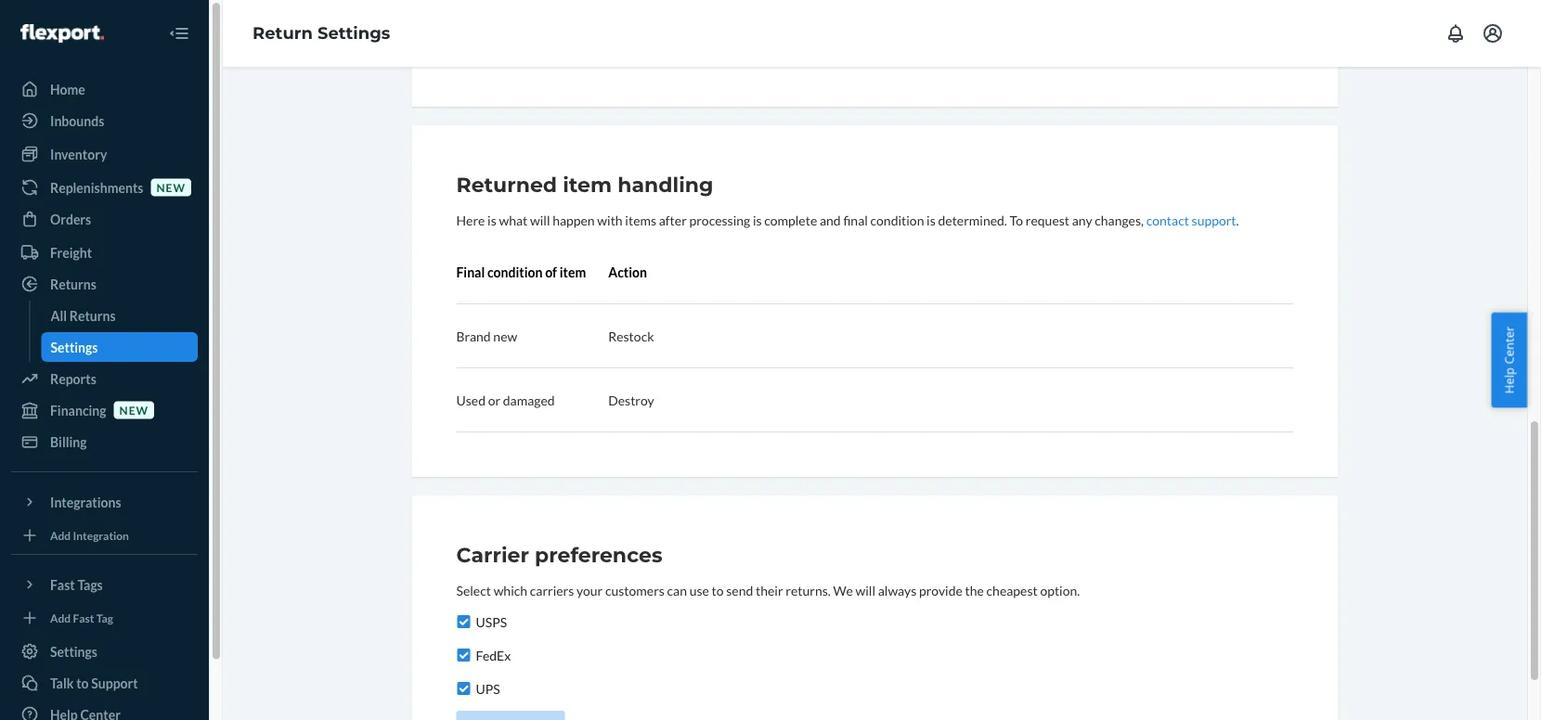 Task type: describe. For each thing, give the bounding box(es) containing it.
0 vertical spatial settings
[[318, 23, 390, 43]]

and
[[820, 212, 841, 228]]

fast inside dropdown button
[[50, 577, 75, 593]]

returns link
[[11, 269, 198, 299]]

happen
[[553, 212, 595, 228]]

0 vertical spatial to
[[712, 583, 724, 598]]

provide
[[919, 583, 963, 598]]

contact
[[1146, 212, 1189, 228]]

3 check square image from the top
[[456, 681, 471, 696]]

final
[[843, 212, 868, 228]]

.
[[1236, 212, 1239, 228]]

use
[[690, 583, 709, 598]]

support
[[1192, 212, 1236, 228]]

0 vertical spatial settings link
[[41, 332, 198, 362]]

select which carriers your customers can use to send their returns. we will always provide the cheapest option.
[[456, 583, 1080, 598]]

replenishments
[[50, 180, 143, 195]]

all returns
[[51, 308, 116, 324]]

integrations button
[[11, 487, 198, 517]]

talk to support button
[[11, 668, 198, 698]]

here is what will happen with items after processing is complete and final condition is determined. to request any changes, contact support .
[[456, 212, 1239, 228]]

return settings link
[[253, 23, 390, 43]]

add integration
[[50, 529, 129, 542]]

1 is from the left
[[488, 212, 496, 228]]

restock
[[608, 328, 654, 344]]

help
[[1501, 368, 1517, 394]]

new for replenishments
[[156, 181, 186, 194]]

complete
[[764, 212, 817, 228]]

to
[[1010, 212, 1023, 228]]

changes,
[[1095, 212, 1144, 228]]

2 horizontal spatial new
[[493, 328, 517, 344]]

fast tags
[[50, 577, 103, 593]]

action
[[608, 264, 647, 280]]

open notifications image
[[1445, 22, 1467, 45]]

their
[[756, 583, 783, 598]]

destroy
[[608, 392, 654, 408]]

after
[[659, 212, 687, 228]]

fast tags button
[[11, 570, 198, 600]]

home
[[50, 81, 85, 97]]

1 check square image from the top
[[456, 615, 471, 629]]

final condition of item
[[456, 264, 586, 280]]

tag
[[96, 611, 113, 625]]

3 is from the left
[[927, 212, 936, 228]]

inbounds
[[50, 113, 104, 129]]

your
[[577, 583, 603, 598]]

carrier preferences
[[456, 543, 662, 568]]

1 vertical spatial settings link
[[11, 637, 198, 667]]

always
[[878, 583, 917, 598]]

close navigation image
[[168, 22, 190, 45]]

used
[[456, 392, 486, 408]]

add for add fast tag
[[50, 611, 71, 625]]

which
[[494, 583, 527, 598]]

reports
[[50, 371, 96, 387]]

all
[[51, 308, 67, 324]]

handling
[[618, 172, 713, 197]]

talk to support
[[50, 675, 138, 691]]

carrier
[[456, 543, 529, 568]]

1 vertical spatial settings
[[51, 339, 98, 355]]

here
[[456, 212, 485, 228]]

1 vertical spatial item
[[560, 264, 586, 280]]

open account menu image
[[1482, 22, 1504, 45]]

final
[[456, 264, 485, 280]]

damaged
[[503, 392, 555, 408]]

can
[[667, 583, 687, 598]]

option.
[[1040, 583, 1080, 598]]

or
[[488, 392, 501, 408]]



Task type: locate. For each thing, give the bounding box(es) containing it.
add inside 'link'
[[50, 529, 71, 542]]

customers
[[605, 583, 665, 598]]

help center
[[1501, 326, 1517, 394]]

support
[[91, 675, 138, 691]]

add for add integration
[[50, 529, 71, 542]]

new down reports link
[[119, 403, 149, 417]]

is left what
[[488, 212, 496, 228]]

will right what
[[530, 212, 550, 228]]

new up orders link
[[156, 181, 186, 194]]

orders
[[50, 211, 91, 227]]

with
[[597, 212, 623, 228]]

add integration link
[[11, 525, 198, 547]]

item up happen
[[563, 172, 612, 197]]

will right we
[[856, 583, 875, 598]]

0 vertical spatial will
[[530, 212, 550, 228]]

freight
[[50, 245, 92, 260]]

1 horizontal spatial condition
[[870, 212, 924, 228]]

select
[[456, 583, 491, 598]]

new
[[156, 181, 186, 194], [493, 328, 517, 344], [119, 403, 149, 417]]

0 horizontal spatial is
[[488, 212, 496, 228]]

0 vertical spatial item
[[563, 172, 612, 197]]

what
[[499, 212, 528, 228]]

1 vertical spatial new
[[493, 328, 517, 344]]

add fast tag link
[[11, 607, 198, 629]]

add
[[50, 529, 71, 542], [50, 611, 71, 625]]

0 vertical spatial check square image
[[456, 615, 471, 629]]

0 horizontal spatial to
[[76, 675, 89, 691]]

inventory
[[50, 146, 107, 162]]

1 vertical spatial check square image
[[456, 648, 471, 663]]

integration
[[73, 529, 129, 542]]

settings right return
[[318, 23, 390, 43]]

used or damaged
[[456, 392, 555, 408]]

2 add from the top
[[50, 611, 71, 625]]

to right talk
[[76, 675, 89, 691]]

2 vertical spatial new
[[119, 403, 149, 417]]

2 check square image from the top
[[456, 648, 471, 663]]

settings link
[[41, 332, 198, 362], [11, 637, 198, 667]]

returns
[[50, 276, 96, 292], [69, 308, 116, 324]]

new right brand
[[493, 328, 517, 344]]

returned
[[456, 172, 557, 197]]

contact support link
[[1146, 212, 1236, 228]]

send
[[726, 583, 753, 598]]

request
[[1026, 212, 1070, 228]]

0 vertical spatial returns
[[50, 276, 96, 292]]

settings up reports
[[51, 339, 98, 355]]

to
[[712, 583, 724, 598], [76, 675, 89, 691]]

item right of at the left of the page
[[560, 264, 586, 280]]

preferences
[[535, 543, 662, 568]]

check square image
[[456, 615, 471, 629], [456, 648, 471, 663], [456, 681, 471, 696]]

billing
[[50, 434, 87, 450]]

0 horizontal spatial new
[[119, 403, 149, 417]]

is left "complete"
[[753, 212, 762, 228]]

0 horizontal spatial will
[[530, 212, 550, 228]]

2 vertical spatial check square image
[[456, 681, 471, 696]]

1 horizontal spatial will
[[856, 583, 875, 598]]

1 vertical spatial fast
[[73, 611, 94, 625]]

brand new
[[456, 328, 517, 344]]

returns down returns link
[[69, 308, 116, 324]]

we
[[833, 583, 853, 598]]

add down fast tags
[[50, 611, 71, 625]]

settings link down 'all returns' link
[[41, 332, 198, 362]]

inventory link
[[11, 139, 198, 169]]

center
[[1501, 326, 1517, 365]]

return
[[253, 23, 313, 43]]

2 vertical spatial settings
[[50, 644, 97, 660]]

is
[[488, 212, 496, 228], [753, 212, 762, 228], [927, 212, 936, 228]]

any
[[1072, 212, 1092, 228]]

2 is from the left
[[753, 212, 762, 228]]

1 horizontal spatial is
[[753, 212, 762, 228]]

0 vertical spatial fast
[[50, 577, 75, 593]]

of
[[545, 264, 557, 280]]

add fast tag
[[50, 611, 113, 625]]

to right use
[[712, 583, 724, 598]]

is left determined.
[[927, 212, 936, 228]]

settings link up talk to support button
[[11, 637, 198, 667]]

settings
[[318, 23, 390, 43], [51, 339, 98, 355], [50, 644, 97, 660]]

financing
[[50, 402, 106, 418]]

brand
[[456, 328, 491, 344]]

new for financing
[[119, 403, 149, 417]]

the
[[965, 583, 984, 598]]

cheapest
[[986, 583, 1038, 598]]

reports link
[[11, 364, 198, 394]]

home link
[[11, 74, 198, 104]]

fast left the tags
[[50, 577, 75, 593]]

condition
[[870, 212, 924, 228], [487, 264, 543, 280]]

item
[[563, 172, 612, 197], [560, 264, 586, 280]]

fast left tag in the bottom left of the page
[[73, 611, 94, 625]]

help center button
[[1491, 313, 1527, 408]]

1 vertical spatial will
[[856, 583, 875, 598]]

0 vertical spatial new
[[156, 181, 186, 194]]

returns down freight
[[50, 276, 96, 292]]

1 vertical spatial to
[[76, 675, 89, 691]]

processing
[[689, 212, 750, 228]]

condition right the final
[[870, 212, 924, 228]]

to inside button
[[76, 675, 89, 691]]

1 vertical spatial returns
[[69, 308, 116, 324]]

inbounds link
[[11, 106, 198, 136]]

returned item handling
[[456, 172, 713, 197]]

orders link
[[11, 204, 198, 234]]

1 horizontal spatial new
[[156, 181, 186, 194]]

fast
[[50, 577, 75, 593], [73, 611, 94, 625]]

0 horizontal spatial condition
[[487, 264, 543, 280]]

1 vertical spatial add
[[50, 611, 71, 625]]

1 vertical spatial condition
[[487, 264, 543, 280]]

will
[[530, 212, 550, 228], [856, 583, 875, 598]]

integrations
[[50, 494, 121, 510]]

condition left of at the left of the page
[[487, 264, 543, 280]]

flexport logo image
[[20, 24, 104, 43]]

0 vertical spatial add
[[50, 529, 71, 542]]

add left integration
[[50, 529, 71, 542]]

talk
[[50, 675, 74, 691]]

items
[[625, 212, 656, 228]]

tags
[[77, 577, 103, 593]]

billing link
[[11, 427, 198, 457]]

return settings
[[253, 23, 390, 43]]

2 horizontal spatial is
[[927, 212, 936, 228]]

1 add from the top
[[50, 529, 71, 542]]

freight link
[[11, 238, 198, 267]]

all returns link
[[41, 301, 198, 331]]

0 vertical spatial condition
[[870, 212, 924, 228]]

returns.
[[786, 583, 831, 598]]

carriers
[[530, 583, 574, 598]]

determined.
[[938, 212, 1007, 228]]

settings up talk
[[50, 644, 97, 660]]

1 horizontal spatial to
[[712, 583, 724, 598]]



